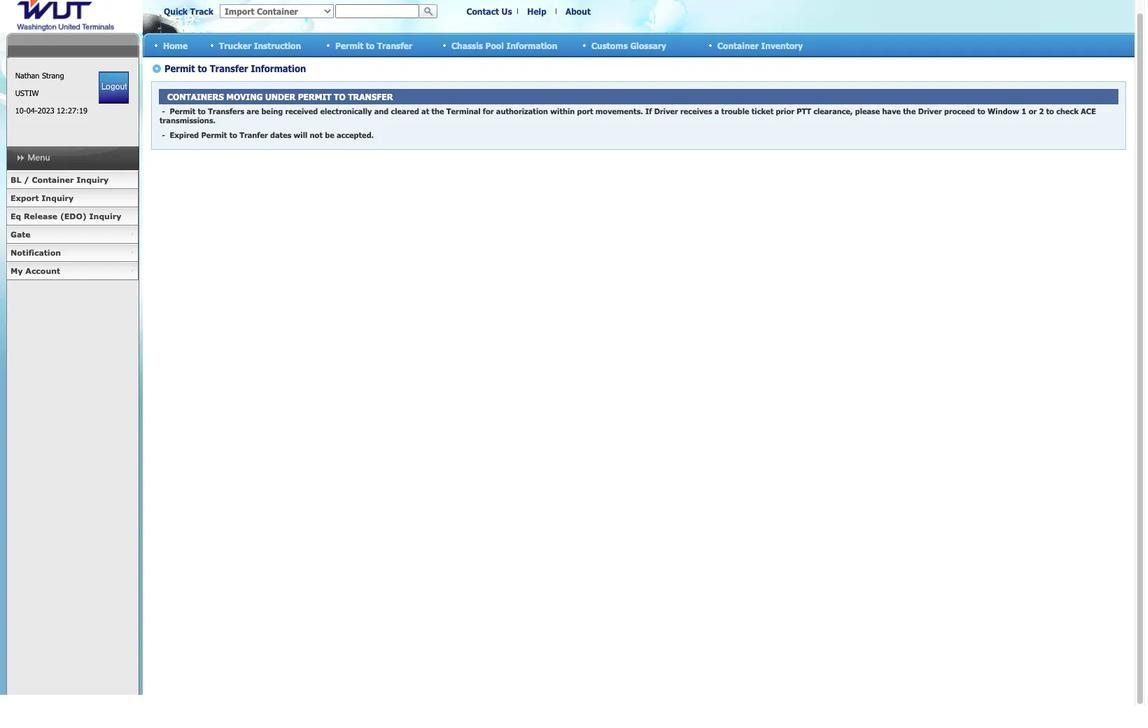 Task type: describe. For each thing, give the bounding box(es) containing it.
strang
[[42, 71, 64, 80]]

track
[[190, 6, 214, 16]]

12:27:19
[[57, 106, 87, 115]]

bl / container inquiry
[[11, 175, 109, 184]]

0 vertical spatial container
[[718, 40, 759, 50]]

login image
[[99, 71, 129, 104]]

pool
[[486, 40, 504, 50]]

my
[[11, 266, 23, 275]]

trucker
[[219, 40, 252, 50]]

gate
[[11, 230, 31, 239]]

chassis
[[452, 40, 483, 50]]

to
[[366, 40, 375, 50]]

contact
[[467, 6, 499, 16]]

my account link
[[6, 262, 139, 280]]

export inquiry
[[11, 193, 74, 202]]

information
[[507, 40, 558, 50]]

help link
[[528, 6, 547, 16]]

trucker instruction
[[219, 40, 301, 50]]

contact us link
[[467, 6, 512, 16]]

10-
[[15, 106, 26, 115]]

chassis pool information
[[452, 40, 558, 50]]

2023
[[38, 106, 54, 115]]

gate link
[[6, 226, 139, 244]]

export inquiry link
[[6, 189, 139, 207]]

about
[[566, 6, 591, 16]]

bl
[[11, 175, 21, 184]]

about link
[[566, 6, 591, 16]]

nathan strang
[[15, 71, 64, 80]]

inventory
[[762, 40, 804, 50]]

eq release (edo) inquiry
[[11, 212, 121, 221]]

container inventory
[[718, 40, 804, 50]]

ustiw
[[15, 88, 39, 97]]

1 vertical spatial container
[[32, 175, 74, 184]]

customs
[[592, 40, 628, 50]]

transfer
[[377, 40, 413, 50]]

quick
[[164, 6, 188, 16]]



Task type: vqa. For each thing, say whether or not it's contained in the screenshot.
Us
yes



Task type: locate. For each thing, give the bounding box(es) containing it.
glossary
[[631, 40, 667, 50]]

2 vertical spatial inquiry
[[89, 212, 121, 221]]

1 vertical spatial inquiry
[[42, 193, 74, 202]]

contact us
[[467, 6, 512, 16]]

inquiry down bl / container inquiry
[[42, 193, 74, 202]]

notification
[[11, 248, 61, 257]]

us
[[502, 6, 512, 16]]

export
[[11, 193, 39, 202]]

0 vertical spatial inquiry
[[77, 175, 109, 184]]

inquiry for (edo)
[[89, 212, 121, 221]]

account
[[25, 266, 60, 275]]

eq release (edo) inquiry link
[[6, 207, 139, 226]]

quick track
[[164, 6, 214, 16]]

permit to transfer
[[336, 40, 413, 50]]

instruction
[[254, 40, 301, 50]]

/
[[24, 175, 29, 184]]

inquiry for container
[[77, 175, 109, 184]]

bl / container inquiry link
[[6, 171, 139, 189]]

permit
[[336, 40, 364, 50]]

home
[[163, 40, 188, 50]]

04-
[[26, 106, 38, 115]]

1 horizontal spatial container
[[718, 40, 759, 50]]

10-04-2023 12:27:19
[[15, 106, 87, 115]]

container left "inventory" at the top
[[718, 40, 759, 50]]

my account
[[11, 266, 60, 275]]

help
[[528, 6, 547, 16]]

None text field
[[336, 4, 420, 18]]

customs glossary
[[592, 40, 667, 50]]

notification link
[[6, 244, 139, 262]]

inquiry
[[77, 175, 109, 184], [42, 193, 74, 202], [89, 212, 121, 221]]

nathan
[[15, 71, 40, 80]]

eq
[[11, 212, 21, 221]]

release
[[24, 212, 58, 221]]

container up export inquiry
[[32, 175, 74, 184]]

0 horizontal spatial container
[[32, 175, 74, 184]]

inquiry right (edo)
[[89, 212, 121, 221]]

(edo)
[[60, 212, 87, 221]]

inquiry up export inquiry link
[[77, 175, 109, 184]]

container
[[718, 40, 759, 50], [32, 175, 74, 184]]



